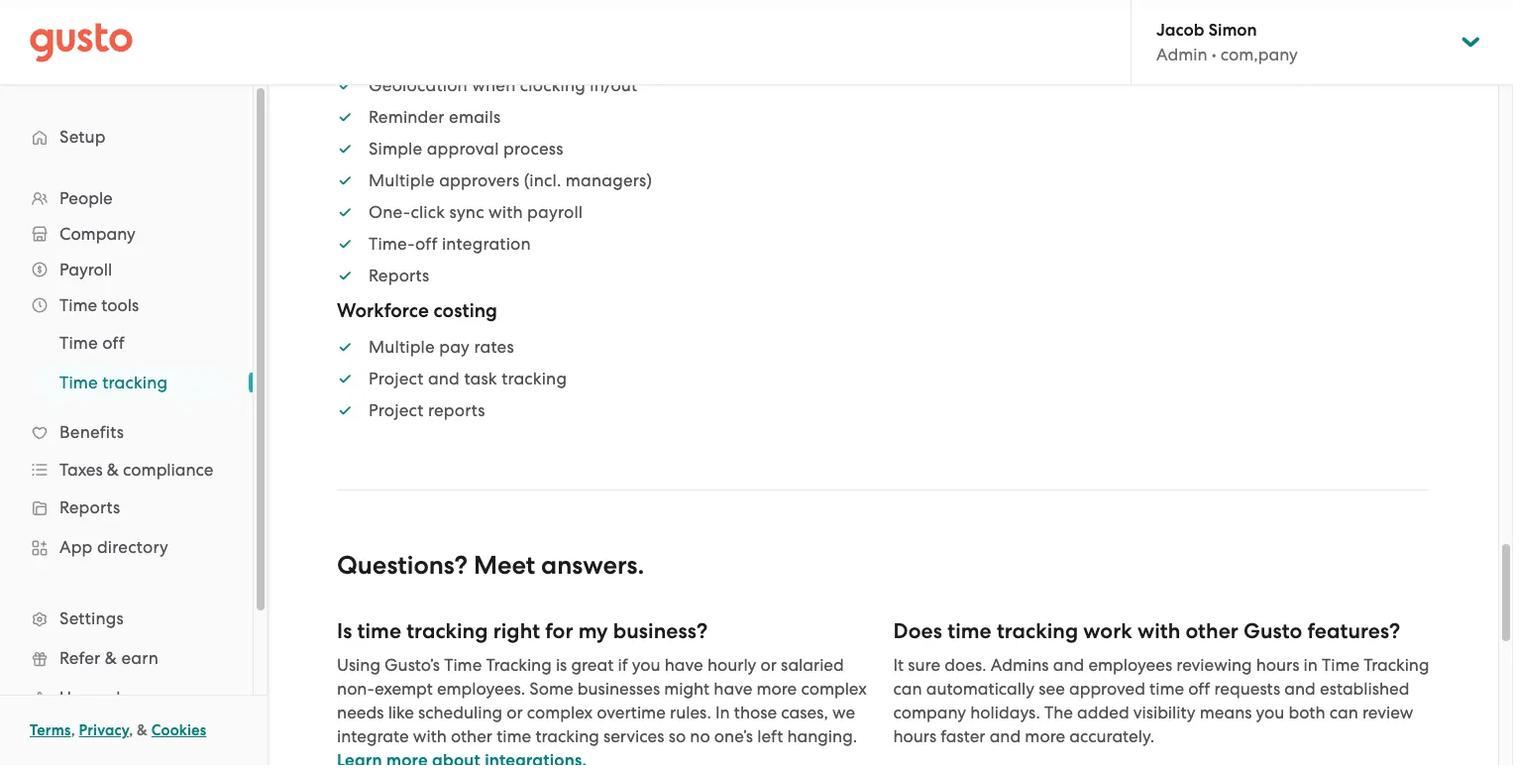 Task type: describe. For each thing, give the bounding box(es) containing it.
payroll
[[59, 260, 112, 279]]

0 horizontal spatial complex
[[527, 703, 593, 722]]

salaried
[[781, 655, 844, 675]]

refer & earn
[[59, 648, 159, 668]]

multiple for multiple pay rates
[[369, 337, 435, 357]]

time for time tools
[[59, 295, 97, 315]]

might
[[664, 679, 710, 699]]

integration
[[442, 234, 531, 254]]

and up see
[[1053, 655, 1084, 675]]

my
[[578, 618, 608, 644]]

automatically
[[926, 679, 1035, 699]]

gusto navigation element
[[0, 85, 253, 765]]

overtime
[[597, 703, 666, 722]]

time for time tracking
[[59, 373, 98, 392]]

list containing geolocation when clocking in/out
[[337, 0, 686, 287]]

work
[[1084, 618, 1133, 644]]

upgrade link
[[20, 680, 233, 716]]

payroll button
[[20, 252, 233, 287]]

off for time-
[[415, 234, 438, 254]]

in/out
[[590, 75, 638, 95]]

review
[[1363, 703, 1414, 722]]

admins
[[991, 655, 1049, 675]]

company
[[59, 224, 135, 244]]

time tracking
[[59, 373, 168, 392]]

both
[[1289, 703, 1326, 722]]

tracking inside time tracking link
[[102, 373, 168, 392]]

setup link
[[20, 119, 233, 155]]

is time tracking right for my business?
[[337, 618, 708, 644]]

if
[[618, 655, 628, 675]]

time inside using gusto's time tracking is great if you have hourly or salaried non-exempt employees. some businesses might have more complex needs like scheduling or complex overtime rules. in those cases, we integrate with other time tracking services so no one's left hanging.
[[444, 655, 482, 675]]

time inside it sure does. admins and employees reviewing hours in time tracking can automatically see approved time off requests and established company holidays. the added visibility means you both can review hours faster and more accurately.
[[1150, 679, 1184, 699]]

earn
[[121, 648, 159, 668]]

multiple for multiple approvers (incl. managers)
[[369, 170, 435, 190]]

time up the does.
[[948, 618, 992, 644]]

gusto's
[[385, 655, 440, 675]]

approved
[[1069, 679, 1145, 699]]

2 horizontal spatial with
[[1138, 618, 1181, 644]]

employees
[[1089, 655, 1173, 675]]

payroll
[[527, 202, 583, 222]]

process
[[503, 139, 564, 159]]

com,pany
[[1221, 45, 1298, 64]]

geolocation when clocking in/out
[[369, 75, 638, 95]]

list containing time off
[[0, 323, 253, 402]]

it
[[893, 655, 904, 675]]

off inside it sure does. admins and employees reviewing hours in time tracking can automatically see approved time off requests and established company holidays. the added visibility means you both can review hours faster and more accurately.
[[1188, 679, 1210, 699]]

time off link
[[36, 325, 233, 361]]

visibility
[[1134, 703, 1196, 722]]

great
[[571, 655, 614, 675]]

tracking inside using gusto's time tracking is great if you have hourly or salaried non-exempt employees. some businesses might have more complex needs like scheduling or complex overtime rules. in those cases, we integrate with other time tracking services so no one's left hanging.
[[536, 726, 599, 746]]

is
[[556, 655, 567, 675]]

does
[[893, 618, 942, 644]]

one-
[[369, 202, 411, 222]]

those
[[734, 703, 777, 722]]

refer & earn link
[[20, 640, 233, 676]]

cookies
[[151, 721, 206, 739]]

0 vertical spatial reports
[[369, 266, 430, 285]]

you inside using gusto's time tracking is great if you have hourly or salaried non-exempt employees. some businesses might have more complex needs like scheduling or complex overtime rules. in those cases, we integrate with other time tracking services so no one's left hanging.
[[632, 655, 661, 675]]

employees.
[[437, 679, 525, 699]]

sync
[[449, 202, 484, 222]]

and down holidays.
[[990, 726, 1021, 746]]

reminder
[[369, 107, 445, 127]]

geolocation
[[369, 75, 468, 95]]

the
[[1044, 703, 1073, 722]]

terms , privacy , & cookies
[[30, 721, 206, 739]]

reports
[[428, 400, 485, 420]]

questions?
[[337, 550, 468, 581]]

compliance
[[123, 460, 214, 480]]

1 horizontal spatial with
[[489, 202, 523, 222]]

time tools button
[[20, 287, 233, 323]]

left
[[757, 726, 783, 746]]

2 vertical spatial &
[[137, 721, 148, 739]]

0 vertical spatial hours
[[1256, 655, 1300, 675]]

multiple approvers (incl. managers)
[[369, 170, 652, 190]]

tracking inside it sure does. admins and employees reviewing hours in time tracking can automatically see approved time off requests and established company holidays. the added visibility means you both can review hours faster and more accurately.
[[1364, 655, 1430, 675]]

app directory
[[59, 537, 169, 557]]

privacy
[[79, 721, 129, 739]]

using
[[337, 655, 380, 675]]

time-off integration
[[369, 234, 531, 254]]

with inside using gusto's time tracking is great if you have hourly or salaried non-exempt employees. some businesses might have more complex needs like scheduling or complex overtime rules. in those cases, we integrate with other time tracking services so no one's left hanging.
[[413, 726, 447, 746]]

needs
[[337, 703, 384, 722]]

does time tracking work with other gusto features?
[[893, 618, 1401, 644]]

settings
[[59, 608, 124, 628]]

admin
[[1157, 45, 1208, 64]]

costing
[[434, 299, 498, 322]]

setup
[[59, 127, 106, 147]]

time for time off
[[59, 333, 98, 353]]

0 vertical spatial have
[[665, 655, 703, 675]]

time tools
[[59, 295, 139, 315]]

established
[[1320, 679, 1410, 699]]

sure
[[908, 655, 941, 675]]

0 vertical spatial other
[[1186, 618, 1239, 644]]

time tracking link
[[36, 365, 233, 400]]

some
[[529, 679, 573, 699]]

jacob simon admin • com,pany
[[1157, 20, 1298, 64]]

& for compliance
[[107, 460, 119, 480]]

people button
[[20, 180, 233, 216]]

right
[[493, 618, 540, 644]]

click
[[411, 202, 445, 222]]



Task type: locate. For each thing, give the bounding box(es) containing it.
•
[[1212, 45, 1217, 64]]

project reports
[[369, 400, 485, 420]]

1 vertical spatial you
[[1256, 703, 1285, 722]]

1 tracking from the left
[[486, 655, 552, 675]]

tracking down the 'right'
[[486, 655, 552, 675]]

multiple down simple
[[369, 170, 435, 190]]

benefits
[[59, 422, 124, 442]]

reports down time-
[[369, 266, 430, 285]]

1 vertical spatial complex
[[527, 703, 593, 722]]

list
[[337, 0, 686, 287], [0, 180, 253, 757], [0, 323, 253, 402], [337, 335, 686, 422]]

0 vertical spatial can
[[893, 679, 922, 699]]

more down the
[[1025, 726, 1065, 746]]

project
[[369, 369, 424, 389], [369, 400, 424, 420]]

1 vertical spatial have
[[714, 679, 753, 699]]

0 horizontal spatial or
[[507, 703, 523, 722]]

and inside list
[[428, 369, 460, 389]]

1 , from the left
[[71, 721, 75, 739]]

other
[[1186, 618, 1239, 644], [451, 726, 493, 746]]

managers)
[[566, 170, 652, 190]]

2 vertical spatial with
[[413, 726, 447, 746]]

business?
[[613, 618, 708, 644]]

off inside gusto navigation element
[[102, 333, 125, 353]]

2 horizontal spatial off
[[1188, 679, 1210, 699]]

0 vertical spatial more
[[757, 679, 797, 699]]

time inside dropdown button
[[59, 295, 97, 315]]

2 tracking from the left
[[1364, 655, 1430, 675]]

0 horizontal spatial have
[[665, 655, 703, 675]]

hours left in
[[1256, 655, 1300, 675]]

and
[[428, 369, 460, 389], [1053, 655, 1084, 675], [1285, 679, 1316, 699], [990, 726, 1021, 746]]

& inside taxes & compliance dropdown button
[[107, 460, 119, 480]]

0 horizontal spatial ,
[[71, 721, 75, 739]]

emails
[[449, 107, 501, 127]]

time right is
[[357, 618, 401, 644]]

with down like
[[413, 726, 447, 746]]

1 horizontal spatial ,
[[129, 721, 133, 739]]

0 horizontal spatial off
[[102, 333, 125, 353]]

multiple
[[369, 170, 435, 190], [369, 337, 435, 357]]

other inside using gusto's time tracking is great if you have hourly or salaried non-exempt employees. some businesses might have more complex needs like scheduling or complex overtime rules. in those cases, we integrate with other time tracking services so no one's left hanging.
[[451, 726, 493, 746]]

complex up we
[[801, 679, 867, 699]]

project and task tracking
[[369, 369, 567, 389]]

you down requests on the right
[[1256, 703, 1285, 722]]

1 horizontal spatial you
[[1256, 703, 1285, 722]]

approvers
[[439, 170, 520, 190]]

2 project from the top
[[369, 400, 424, 420]]

0 vertical spatial project
[[369, 369, 424, 389]]

time right in
[[1322, 655, 1360, 675]]

reports down taxes
[[59, 497, 120, 517]]

1 horizontal spatial have
[[714, 679, 753, 699]]

, down upgrade link
[[129, 721, 133, 739]]

1 vertical spatial or
[[507, 703, 523, 722]]

time inside using gusto's time tracking is great if you have hourly or salaried non-exempt employees. some businesses might have more complex needs like scheduling or complex overtime rules. in those cases, we integrate with other time tracking services so no one's left hanging.
[[497, 726, 531, 746]]

1 horizontal spatial can
[[1330, 703, 1358, 722]]

time
[[357, 618, 401, 644], [948, 618, 992, 644], [1150, 679, 1184, 699], [497, 726, 531, 746]]

reviewing
[[1177, 655, 1252, 675]]

1 horizontal spatial hours
[[1256, 655, 1300, 675]]

have
[[665, 655, 703, 675], [714, 679, 753, 699]]

off down reviewing
[[1188, 679, 1210, 699]]

have up might
[[665, 655, 703, 675]]

0 vertical spatial with
[[489, 202, 523, 222]]

exempt
[[375, 679, 433, 699]]

list containing people
[[0, 180, 253, 757]]

reports inside gusto navigation element
[[59, 497, 120, 517]]

tracking
[[502, 369, 567, 389], [102, 373, 168, 392], [407, 618, 488, 644], [997, 618, 1078, 644], [536, 726, 599, 746]]

hanging.
[[787, 726, 857, 746]]

meet
[[474, 550, 535, 581]]

1 vertical spatial multiple
[[369, 337, 435, 357]]

0 vertical spatial you
[[632, 655, 661, 675]]

simple approval process
[[369, 139, 564, 159]]

and up both
[[1285, 679, 1316, 699]]

1 horizontal spatial more
[[1025, 726, 1065, 746]]

1 vertical spatial with
[[1138, 618, 1181, 644]]

tracking up the admins
[[997, 618, 1078, 644]]

workforce costing
[[337, 299, 498, 322]]

approval
[[427, 139, 499, 159]]

1 horizontal spatial complex
[[801, 679, 867, 699]]

with up employees
[[1138, 618, 1181, 644]]

1 vertical spatial other
[[451, 726, 493, 746]]

app directory link
[[20, 529, 233, 565]]

& inside refer & earn link
[[105, 648, 117, 668]]

& down upgrade link
[[137, 721, 148, 739]]

1 vertical spatial more
[[1025, 726, 1065, 746]]

other up reviewing
[[1186, 618, 1239, 644]]

tracking inside using gusto's time tracking is great if you have hourly or salaried non-exempt employees. some businesses might have more complex needs like scheduling or complex overtime rules. in those cases, we integrate with other time tracking services so no one's left hanging.
[[486, 655, 552, 675]]

1 horizontal spatial other
[[1186, 618, 1239, 644]]

company button
[[20, 216, 233, 252]]

app
[[59, 537, 93, 557]]

tracking down some
[[536, 726, 599, 746]]

0 horizontal spatial with
[[413, 726, 447, 746]]

is
[[337, 618, 352, 644]]

& right taxes
[[107, 460, 119, 480]]

complex down some
[[527, 703, 593, 722]]

cookies button
[[151, 718, 206, 742]]

0 horizontal spatial more
[[757, 679, 797, 699]]

0 horizontal spatial other
[[451, 726, 493, 746]]

more inside using gusto's time tracking is great if you have hourly or salaried non-exempt employees. some businesses might have more complex needs like scheduling or complex overtime rules. in those cases, we integrate with other time tracking services so no one's left hanging.
[[757, 679, 797, 699]]

1 vertical spatial project
[[369, 400, 424, 420]]

1 vertical spatial &
[[105, 648, 117, 668]]

1 vertical spatial reports
[[59, 497, 120, 517]]

time-
[[369, 234, 415, 254]]

0 horizontal spatial you
[[632, 655, 661, 675]]

company
[[893, 703, 966, 722]]

time down time off
[[59, 373, 98, 392]]

so
[[669, 726, 686, 746]]

hours down company
[[893, 726, 937, 746]]

more up those
[[757, 679, 797, 699]]

cases,
[[781, 703, 828, 722]]

like
[[388, 703, 414, 722]]

multiple down workforce costing
[[369, 337, 435, 357]]

0 vertical spatial off
[[415, 234, 438, 254]]

you inside it sure does. admins and employees reviewing hours in time tracking can automatically see approved time off requests and established company holidays. the added visibility means you both can review hours faster and more accurately.
[[1256, 703, 1285, 722]]

1 multiple from the top
[[369, 170, 435, 190]]

workforce
[[337, 299, 429, 322]]

project left reports
[[369, 400, 424, 420]]

& for earn
[[105, 648, 117, 668]]

1 horizontal spatial or
[[761, 655, 777, 675]]

or down employees.
[[507, 703, 523, 722]]

& left earn
[[105, 648, 117, 668]]

services
[[604, 726, 664, 746]]

1 project from the top
[[369, 369, 424, 389]]

reports link
[[20, 490, 233, 525]]

1 vertical spatial can
[[1330, 703, 1358, 722]]

time off
[[59, 333, 125, 353]]

1 horizontal spatial tracking
[[1364, 655, 1430, 675]]

see
[[1039, 679, 1065, 699]]

2 , from the left
[[129, 721, 133, 739]]

rules.
[[670, 703, 711, 722]]

0 vertical spatial or
[[761, 655, 777, 675]]

tracking up established
[[1364, 655, 1430, 675]]

tracking
[[486, 655, 552, 675], [1364, 655, 1430, 675]]

tracking down rates
[[502, 369, 567, 389]]

1 horizontal spatial reports
[[369, 266, 430, 285]]

have down hourly
[[714, 679, 753, 699]]

0 horizontal spatial can
[[893, 679, 922, 699]]

added
[[1077, 703, 1129, 722]]

time up employees.
[[444, 655, 482, 675]]

0 horizontal spatial reports
[[59, 497, 120, 517]]

accurately.
[[1070, 726, 1155, 746]]

it sure does. admins and employees reviewing hours in time tracking can automatically see approved time off requests and established company holidays. the added visibility means you both can review hours faster and more accurately.
[[893, 655, 1430, 746]]

rates
[[474, 337, 514, 357]]

hours
[[1256, 655, 1300, 675], [893, 726, 937, 746]]

no
[[690, 726, 710, 746]]

0 vertical spatial multiple
[[369, 170, 435, 190]]

privacy link
[[79, 721, 129, 739]]

tracking down time off link
[[102, 373, 168, 392]]

home image
[[30, 22, 133, 62]]

one-click sync with payroll
[[369, 202, 583, 222]]

0 horizontal spatial hours
[[893, 726, 937, 746]]

project for project reports
[[369, 400, 424, 420]]

or right hourly
[[761, 655, 777, 675]]

in
[[1304, 655, 1318, 675]]

complex
[[801, 679, 867, 699], [527, 703, 593, 722]]

project for project and task tracking
[[369, 369, 424, 389]]

you right if at the left bottom of the page
[[632, 655, 661, 675]]

1 horizontal spatial off
[[415, 234, 438, 254]]

off down "tools"
[[102, 333, 125, 353]]

0 vertical spatial complex
[[801, 679, 867, 699]]

directory
[[97, 537, 169, 557]]

0 horizontal spatial tracking
[[486, 655, 552, 675]]

time up visibility
[[1150, 679, 1184, 699]]

2 vertical spatial off
[[1188, 679, 1210, 699]]

terms link
[[30, 721, 71, 739]]

or
[[761, 655, 777, 675], [507, 703, 523, 722]]

time
[[59, 295, 97, 315], [59, 333, 98, 353], [59, 373, 98, 392], [444, 655, 482, 675], [1322, 655, 1360, 675]]

requests
[[1214, 679, 1281, 699]]

and down multiple pay rates
[[428, 369, 460, 389]]

people
[[59, 188, 113, 208]]

task
[[464, 369, 497, 389]]

off for time
[[102, 333, 125, 353]]

0 vertical spatial &
[[107, 460, 119, 480]]

time inside it sure does. admins and employees reviewing hours in time tracking can automatically see approved time off requests and established company holidays. the added visibility means you both can review hours faster and more accurately.
[[1322, 655, 1360, 675]]

project up project reports
[[369, 369, 424, 389]]

with
[[489, 202, 523, 222], [1138, 618, 1181, 644], [413, 726, 447, 746]]

when
[[472, 75, 516, 95]]

off down click
[[415, 234, 438, 254]]

, left privacy link
[[71, 721, 75, 739]]

simple
[[369, 139, 422, 159]]

one's
[[714, 726, 753, 746]]

can down it at the bottom right
[[893, 679, 922, 699]]

(incl.
[[524, 170, 561, 190]]

more inside it sure does. admins and employees reviewing hours in time tracking can automatically see approved time off requests and established company holidays. the added visibility means you both can review hours faster and more accurately.
[[1025, 726, 1065, 746]]

other down the scheduling
[[451, 726, 493, 746]]

time down payroll
[[59, 295, 97, 315]]

time down employees.
[[497, 726, 531, 746]]

using gusto's time tracking is great if you have hourly or salaried non-exempt employees. some businesses might have more complex needs like scheduling or complex overtime rules. in those cases, we integrate with other time tracking services so no one's left hanging.
[[337, 655, 867, 746]]

time down time tools
[[59, 333, 98, 353]]

settings link
[[20, 601, 233, 636]]

2 multiple from the top
[[369, 337, 435, 357]]

1 vertical spatial hours
[[893, 726, 937, 746]]

can down established
[[1330, 703, 1358, 722]]

1 vertical spatial off
[[102, 333, 125, 353]]

tracking up gusto's on the left of the page
[[407, 618, 488, 644]]

upgrade
[[59, 688, 130, 708]]

with down multiple approvers (incl. managers)
[[489, 202, 523, 222]]

non-
[[337, 679, 375, 699]]

holidays.
[[970, 703, 1040, 722]]

list containing multiple pay rates
[[337, 335, 686, 422]]

tools
[[101, 295, 139, 315]]



Task type: vqa. For each thing, say whether or not it's contained in the screenshot.
holidays.
yes



